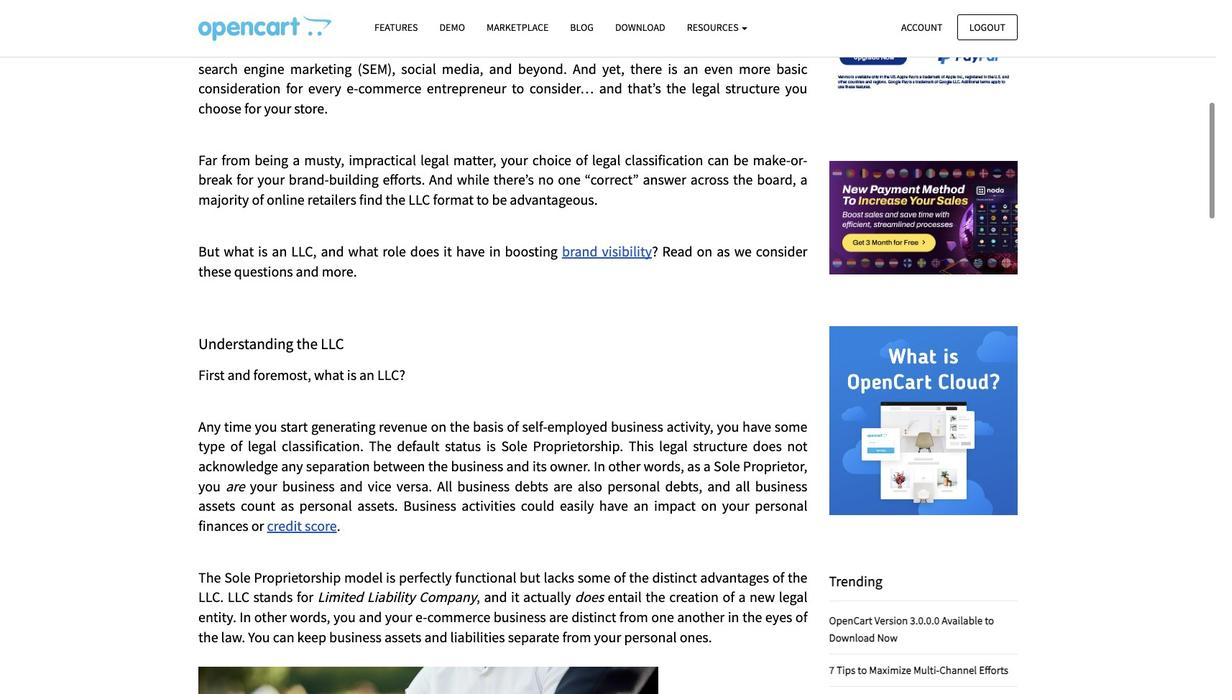 Task type: describe. For each thing, give the bounding box(es) containing it.
is left the llc? at the left of the page
[[347, 366, 357, 384]]

features
[[375, 21, 418, 34]]

llc inside the sole proprietorship model is perfectly functional but lacks some of the distinct advantages of the llc. llc stands for
[[228, 589, 250, 607]]

of down "time"
[[231, 438, 243, 456]]

legal inside entail the creation of a new legal entity. in other words, you and your e-commerce business are distinct from one another in the eyes of the law. you can keep business assets and liabilities separate from your personal ones.
[[779, 589, 808, 607]]

as inside ? read on as we consider these questions and more.
[[717, 242, 731, 260]]

is up questions
[[258, 242, 268, 260]]

the up entail
[[630, 569, 649, 587]]

1 horizontal spatial search
[[603, 40, 643, 57]]

building
[[329, 171, 379, 189]]

and right ,
[[484, 589, 507, 607]]

law.
[[221, 628, 245, 646]]

some inside the sole proprietorship model is perfectly functional but lacks some of the distinct advantages of the llc. llc stands for
[[578, 569, 611, 587]]

on inside any time you start generating revenue on the basis of self-employed business activity, you have some type of legal classification. the default status is sole proprietorship. this legal structure does not acknowledge any separation between the business and its owner. in other words, as a sole proprietor, you
[[431, 418, 447, 436]]

legal up acknowledge on the bottom of the page
[[248, 438, 277, 456]]

company
[[419, 589, 477, 607]]

resources link
[[677, 15, 759, 40]]

have inside any time you start generating revenue on the basis of self-employed business activity, you have some type of legal classification. the default status is sole proprietorship. this legal structure does not acknowledge any separation between the business and its owner. in other words, as a sole proprietor, you
[[743, 418, 772, 436]]

.
[[337, 517, 341, 535]]

you left start
[[255, 418, 277, 436]]

but
[[199, 242, 220, 260]]

proprietor,
[[744, 457, 808, 475]]

liability
[[367, 589, 415, 607]]

media,
[[442, 59, 484, 77]]

business down any
[[282, 477, 335, 495]]

impact
[[655, 497, 696, 515]]

for down the consideration
[[245, 99, 261, 117]]

brand-
[[289, 171, 329, 189]]

plenty
[[260, 40, 298, 57]]

version
[[875, 614, 909, 628]]

are inside the there are plenty of ways to do so, including a robust emphasis on search engine optimization (seo), search engine marketing (sem), social media, and beyond. and yet, there is an even more basic consideration for every e-commerce entrepreneur to consider… and that's the legal structure you choose for your store.
[[237, 40, 256, 57]]

self-
[[522, 418, 548, 436]]

one inside entail the creation of a new legal entity. in other words, you and your e-commerce business are distinct from one another in the eyes of the law. you can keep business assets and liabilities separate from your personal ones.
[[652, 609, 675, 627]]

for inside far from being a musty, impractical legal matter, your choice of legal classification can be make-or- break for your brand-building efforts. and while there's no one "correct" answer across the board, a majority of online retailers find the llc format to be advantageous.
[[237, 171, 254, 189]]

structure inside any time you start generating revenue on the basis of self-employed business activity, you have some type of legal classification. the default status is sole proprietorship. this legal structure does not acknowledge any separation between the business and its owner. in other words, as a sole proprietor, you
[[694, 438, 748, 456]]

foremost,
[[254, 366, 311, 384]]

the up "status" on the left bottom of the page
[[450, 418, 470, 436]]

stands
[[254, 589, 293, 607]]

we
[[735, 242, 752, 260]]

new
[[750, 589, 776, 607]]

marketing
[[290, 59, 352, 77]]

logout link
[[958, 14, 1018, 40]]

efforts
[[980, 664, 1009, 677]]

an inside the there are plenty of ways to do so, including a robust emphasis on search engine optimization (seo), search engine marketing (sem), social media, and beyond. and yet, there is an even more basic consideration for every e-commerce entrepreneur to consider… and that's the legal structure you choose for your store.
[[684, 59, 699, 77]]

across
[[691, 171, 729, 189]]

your inside the there are plenty of ways to do so, including a robust emphasis on search engine optimization (seo), search engine marketing (sem), social media, and beyond. and yet, there is an even more basic consideration for every e-commerce entrepreneur to consider… and that's the legal structure you choose for your store.
[[264, 99, 292, 117]]

and down the company
[[425, 628, 448, 646]]

7 tips to maximize multi-channel efforts
[[830, 664, 1009, 677]]

of left online at the top left
[[252, 191, 264, 209]]

one inside far from being a musty, impractical legal matter, your choice of legal classification can be make-or- break for your brand-building efforts. and while there's no one "correct" answer across the board, a majority of online retailers find the llc format to be advantageous.
[[558, 171, 581, 189]]

musty,
[[304, 151, 345, 169]]

to left do
[[352, 40, 364, 57]]

lacks
[[544, 569, 575, 587]]

type
[[199, 438, 225, 456]]

from inside far from being a musty, impractical legal matter, your choice of legal classification can be make-or- break for your brand-building efforts. and while there's no one "correct" answer across the board, a majority of online retailers find the llc format to be advantageous.
[[222, 151, 250, 169]]

ways
[[318, 40, 348, 57]]

of left self-
[[507, 418, 519, 436]]

classification.
[[282, 438, 364, 456]]

social
[[402, 59, 436, 77]]

?
[[652, 242, 659, 260]]

is inside the there are plenty of ways to do so, including a robust emphasis on search engine optimization (seo), search engine marketing (sem), social media, and beyond. and yet, there is an even more basic consideration for every e-commerce entrepreneur to consider… and that's the legal structure you choose for your store.
[[668, 59, 678, 77]]

not
[[788, 438, 808, 456]]

being
[[255, 151, 289, 169]]

7
[[830, 664, 835, 677]]

entrepreneur
[[427, 79, 507, 97]]

first and foremost, what is an llc?
[[199, 366, 406, 384]]

on inside the there are plenty of ways to do so, including a robust emphasis on search engine optimization (seo), search engine marketing (sem), social media, and beyond. and yet, there is an even more basic consideration for every e-commerce entrepreneur to consider… and that's the legal structure you choose for your store.
[[584, 40, 599, 57]]

1 horizontal spatial from
[[563, 628, 592, 646]]

the up all
[[428, 457, 448, 475]]

efforts.
[[383, 171, 425, 189]]

store.
[[294, 99, 328, 117]]

in inside any time you start generating revenue on the basis of self-employed business activity, you have some type of legal classification. the default status is sole proprietorship. this legal structure does not acknowledge any separation between the business and its owner. in other words, as a sole proprietor, you
[[594, 457, 606, 475]]

status
[[445, 438, 481, 456]]

and inside far from being a musty, impractical legal matter, your choice of legal classification can be make-or- break for your brand-building efforts. and while there's no one "correct" answer across the board, a majority of online retailers find the llc format to be advantageous.
[[429, 171, 453, 189]]

the power of your llc: unlocking online brand visibility for e-commerce entrepreneurs image
[[199, 15, 332, 41]]

opencart version 3.0.0.0 available to download now link
[[830, 614, 995, 645]]

0 vertical spatial download
[[616, 21, 666, 34]]

as inside any time you start generating revenue on the basis of self-employed business activity, you have some type of legal classification. the default status is sole proprietorship. this legal structure does not acknowledge any separation between the business and its owner. in other words, as a sole proprietor, you
[[688, 457, 701, 475]]

to inside opencart version 3.0.0.0 available to download now
[[986, 614, 995, 628]]

a inside the there are plenty of ways to do so, including a robust emphasis on search engine optimization (seo), search engine marketing (sem), social media, and beyond. and yet, there is an even more basic consideration for every e-commerce entrepreneur to consider… and that's the legal structure you choose for your store.
[[468, 40, 476, 57]]

read
[[663, 242, 693, 260]]

your up count
[[250, 477, 277, 495]]

sole inside the sole proprietorship model is perfectly functional but lacks some of the distinct advantages of the llc. llc stands for
[[224, 569, 251, 587]]

download link
[[605, 15, 677, 40]]

of up entail
[[614, 569, 626, 587]]

and inside the there are plenty of ways to do so, including a robust emphasis on search engine optimization (seo), search engine marketing (sem), social media, and beyond. and yet, there is an even more basic consideration for every e-commerce entrepreneur to consider… and that's the legal structure you choose for your store.
[[573, 59, 597, 77]]

ones.
[[680, 628, 713, 646]]

1 vertical spatial llc
[[321, 335, 344, 354]]

llc.
[[199, 589, 224, 607]]

words, inside any time you start generating revenue on the basis of self-employed business activity, you have some type of legal classification. the default status is sole proprietorship. this legal structure does not acknowledge any separation between the business and its owner. in other words, as a sole proprietor, you
[[644, 457, 685, 475]]

and inside any time you start generating revenue on the basis of self-employed business activity, you have some type of legal classification. the default status is sole proprietorship. this legal structure does not acknowledge any separation between the business and its owner. in other words, as a sole proprietor, you
[[507, 457, 530, 475]]

0 vertical spatial it
[[444, 242, 452, 260]]

your down all
[[723, 497, 750, 515]]

are inside entail the creation of a new legal entity. in other words, you and your e-commerce business are distinct from one another in the eyes of the law. you can keep business assets and liabilities separate from your personal ones.
[[550, 609, 569, 627]]

opencart
[[830, 614, 873, 628]]

0 horizontal spatial in
[[490, 242, 501, 260]]

and right first
[[228, 366, 251, 384]]

all
[[437, 477, 453, 495]]

business up separate at the bottom left of page
[[494, 609, 546, 627]]

legal down activity, on the right bottom of the page
[[660, 438, 688, 456]]

a down or-
[[801, 171, 808, 189]]

any
[[281, 457, 303, 475]]

to down beyond.
[[512, 79, 525, 97]]

of inside the there are plenty of ways to do so, including a robust emphasis on search engine optimization (seo), search engine marketing (sem), social media, and beyond. and yet, there is an even more basic consideration for every e-commerce entrepreneur to consider… and that's the legal structure you choose for your store.
[[302, 40, 314, 57]]

while
[[457, 171, 490, 189]]

your up there's
[[501, 151, 528, 169]]

now
[[878, 631, 898, 645]]

entail the creation of a new legal entity. in other words, you and your e-commerce business are distinct from one another in the eyes of the law. you can keep business assets and liabilities separate from your personal ones.
[[199, 589, 811, 646]]

the down entity.
[[199, 628, 218, 646]]

of up new
[[773, 569, 785, 587]]

choice
[[533, 151, 572, 169]]

trending
[[830, 572, 883, 590]]

or-
[[791, 151, 808, 169]]

you down acknowledge on the bottom of the page
[[199, 477, 221, 495]]

the up first and foremost, what is an llc?
[[297, 335, 318, 354]]

and down liability
[[359, 609, 382, 627]]

the down new
[[743, 609, 763, 627]]

account
[[902, 20, 943, 33]]

but what is an llc, and what role does it have in boosting brand visibility
[[199, 242, 652, 260]]

and down separation
[[340, 477, 363, 495]]

basic
[[777, 59, 808, 77]]

1 horizontal spatial what
[[314, 366, 344, 384]]

on inside your business and vice versa. all business debts are also personal debts, and all business assets count as personal assets. business activities could easily have an impact on your personal finances or
[[702, 497, 717, 515]]

in inside entail the creation of a new legal entity. in other words, you and your e-commerce business are distinct from one another in the eyes of the law. you can keep business assets and liabilities separate from your personal ones.
[[240, 609, 251, 627]]

business up this
[[611, 418, 664, 436]]

more.
[[322, 262, 357, 280]]

legal inside the there are plenty of ways to do so, including a robust emphasis on search engine optimization (seo), search engine marketing (sem), social media, and beyond. and yet, there is an even more basic consideration for every e-commerce entrepreneur to consider… and that's the legal structure you choose for your store.
[[692, 79, 721, 97]]

marketplace link
[[476, 15, 560, 40]]

is inside any time you start generating revenue on the basis of self-employed business activity, you have some type of legal classification. the default status is sole proprietorship. this legal structure does not acknowledge any separation between the business and its owner. in other words, as a sole proprietor, you
[[487, 438, 496, 456]]

boosting
[[505, 242, 558, 260]]

debts
[[515, 477, 549, 495]]

and down robust
[[489, 59, 513, 77]]

account link
[[890, 14, 956, 40]]

the up eyes at the right of the page
[[788, 569, 808, 587]]

your business and vice versa. all business debts are also personal debts, and all business assets count as personal assets. business activities could easily have an impact on your personal finances or
[[199, 477, 811, 535]]

can inside far from being a musty, impractical legal matter, your choice of legal classification can be make-or- break for your brand-building efforts. and while there's no one "correct" answer across the board, a majority of online retailers find the llc format to be advantageous.
[[708, 151, 730, 169]]

for up store.
[[286, 79, 303, 97]]

the right across
[[734, 171, 753, 189]]

of right choice
[[576, 151, 588, 169]]

personal up score
[[300, 497, 352, 515]]

no
[[538, 171, 554, 189]]

visibility
[[602, 242, 652, 260]]

logout
[[970, 20, 1006, 33]]

and down yet,
[[600, 79, 623, 97]]

credit score .
[[267, 517, 344, 535]]

the inside the sole proprietorship model is perfectly functional but lacks some of the distinct advantages of the llc. llc stands for
[[199, 569, 221, 587]]

the sole proprietorship model is perfectly functional but lacks some of the distinct advantages of the llc. llc stands for
[[199, 569, 811, 607]]

classification
[[625, 151, 704, 169]]

and left all
[[708, 477, 731, 495]]

functional
[[455, 569, 517, 587]]

separation
[[306, 457, 370, 475]]

0 horizontal spatial does
[[411, 242, 440, 260]]

default
[[397, 438, 440, 456]]

opencart version 3.0.0.0 available to download now
[[830, 614, 995, 645]]

channel
[[940, 664, 978, 677]]

are down acknowledge on the bottom of the page
[[226, 477, 250, 495]]

3.0.0.0
[[911, 614, 940, 628]]

1 horizontal spatial sole
[[502, 438, 528, 456]]

business down "status" on the left bottom of the page
[[451, 457, 504, 475]]

2 vertical spatial does
[[575, 589, 604, 607]]

an left llc,
[[272, 242, 287, 260]]

this
[[629, 438, 654, 456]]

first
[[199, 366, 225, 384]]

questions
[[234, 262, 293, 280]]

count
[[241, 497, 276, 515]]

a up brand-
[[293, 151, 300, 169]]

limited liability company , and it actually does
[[318, 589, 608, 607]]



Task type: vqa. For each thing, say whether or not it's contained in the screenshot.
THE MADE
no



Task type: locate. For each thing, give the bounding box(es) containing it.
does left entail
[[575, 589, 604, 607]]

personal down proprietor,
[[755, 497, 808, 515]]

are
[[237, 40, 256, 57], [226, 477, 250, 495], [554, 477, 573, 495], [550, 609, 569, 627]]

also
[[578, 477, 603, 495]]

0 vertical spatial from
[[222, 151, 250, 169]]

1 horizontal spatial as
[[688, 457, 701, 475]]

1 horizontal spatial distinct
[[653, 569, 697, 587]]

llc,
[[291, 242, 317, 260]]

emphasis
[[522, 40, 580, 57]]

a left new
[[739, 589, 746, 607]]

2 horizontal spatial sole
[[714, 457, 741, 475]]

0 horizontal spatial engine
[[244, 59, 285, 77]]

start
[[281, 418, 308, 436]]

1 horizontal spatial engine
[[646, 40, 687, 57]]

1 vertical spatial in
[[728, 609, 740, 627]]

structure down activity, on the right bottom of the page
[[694, 438, 748, 456]]

1 vertical spatial from
[[620, 609, 649, 627]]

employed
[[548, 418, 608, 436]]

distinct inside the sole proprietorship model is perfectly functional but lacks some of the distinct advantages of the llc. llc stands for
[[653, 569, 697, 587]]

on down blog
[[584, 40, 599, 57]]

business up activities
[[458, 477, 510, 495]]

understanding
[[199, 335, 294, 354]]

is
[[668, 59, 678, 77], [258, 242, 268, 260], [347, 366, 357, 384], [487, 438, 496, 456], [386, 569, 396, 587]]

or
[[252, 517, 264, 535]]

0 vertical spatial structure
[[726, 79, 780, 97]]

it down format
[[444, 242, 452, 260]]

download up there
[[616, 21, 666, 34]]

format
[[433, 191, 474, 209]]

e- down the company
[[416, 609, 428, 627]]

0 horizontal spatial llc
[[228, 589, 250, 607]]

does inside any time you start generating revenue on the basis of self-employed business activity, you have some type of legal classification. the default status is sole proprietorship. this legal structure does not acknowledge any separation between the business and its owner. in other words, as a sole proprietor, you
[[753, 438, 782, 456]]

business down limited
[[329, 628, 382, 646]]

on
[[584, 40, 599, 57], [697, 242, 713, 260], [431, 418, 447, 436], [702, 497, 717, 515]]

more
[[739, 59, 771, 77]]

activities
[[462, 497, 516, 515]]

and up more.
[[321, 242, 344, 260]]

1 vertical spatial sole
[[714, 457, 741, 475]]

1 vertical spatial search
[[199, 59, 238, 77]]

your
[[264, 99, 292, 117], [501, 151, 528, 169], [258, 171, 285, 189], [250, 477, 277, 495], [723, 497, 750, 515], [385, 609, 413, 627], [594, 628, 622, 646]]

structure
[[726, 79, 780, 97], [694, 438, 748, 456]]

2 horizontal spatial does
[[753, 438, 782, 456]]

0 horizontal spatial assets
[[199, 497, 236, 515]]

legal up "correct"
[[592, 151, 621, 169]]

1 vertical spatial e-
[[416, 609, 428, 627]]

your down liability
[[385, 609, 413, 627]]

0 horizontal spatial commerce
[[359, 79, 422, 97]]

on inside ? read on as we consider these questions and more.
[[697, 242, 713, 260]]

0 vertical spatial e-
[[347, 79, 359, 97]]

0 vertical spatial assets
[[199, 497, 236, 515]]

1 vertical spatial distinct
[[572, 609, 617, 627]]

0 horizontal spatial as
[[281, 497, 294, 515]]

2 horizontal spatial what
[[349, 242, 379, 260]]

0 horizontal spatial it
[[444, 242, 452, 260]]

you inside entail the creation of a new legal entity. in other words, you and your e-commerce business are distinct from one another in the eyes of the law. you can keep business assets and liabilities separate from your personal ones.
[[334, 609, 356, 627]]

personal down this
[[608, 477, 661, 495]]

in left boosting at the left
[[490, 242, 501, 260]]

commerce inside entail the creation of a new legal entity. in other words, you and your e-commerce business are distinct from one another in the eyes of the law. you can keep business assets and liabilities separate from your personal ones.
[[428, 609, 491, 627]]

in inside entail the creation of a new legal entity. in other words, you and your e-commerce business are distinct from one another in the eyes of the law. you can keep business assets and liabilities separate from your personal ones.
[[728, 609, 740, 627]]

for inside the sole proprietorship model is perfectly functional but lacks some of the distinct advantages of the llc. llc stands for
[[297, 589, 314, 607]]

are down actually
[[550, 609, 569, 627]]

is right there
[[668, 59, 678, 77]]

have down format
[[456, 242, 485, 260]]

0 horizontal spatial in
[[240, 609, 251, 627]]

e- inside the there are plenty of ways to do so, including a robust emphasis on search engine optimization (seo), search engine marketing (sem), social media, and beyond. and yet, there is an even more basic consideration for every e-commerce entrepreneur to consider… and that's the legal structure you choose for your store.
[[347, 79, 359, 97]]

sole
[[502, 438, 528, 456], [714, 457, 741, 475], [224, 569, 251, 587]]

eyes
[[766, 609, 793, 627]]

words, inside entail the creation of a new legal entity. in other words, you and your e-commerce business are distinct from one another in the eyes of the law. you can keep business assets and liabilities separate from your personal ones.
[[290, 609, 331, 627]]

an left the llc? at the left of the page
[[360, 366, 375, 384]]

what right foremost,
[[314, 366, 344, 384]]

1 vertical spatial the
[[199, 569, 221, 587]]

an left even
[[684, 59, 699, 77]]

7 tips to maximize multi-channel efforts link
[[830, 664, 1009, 677]]

answer
[[643, 171, 687, 189]]

and left yet,
[[573, 59, 597, 77]]

other inside any time you start generating revenue on the basis of self-employed business activity, you have some type of legal classification. the default status is sole proprietorship. this legal structure does not acknowledge any separation between the business and its owner. in other words, as a sole proprietor, you
[[609, 457, 641, 475]]

from right separate at the bottom left of page
[[563, 628, 592, 646]]

and up format
[[429, 171, 453, 189]]

personal left ones. at right
[[625, 628, 677, 646]]

far from being a musty, impractical legal matter, your choice of legal classification can be make-or- break for your brand-building efforts. and while there's no one "correct" answer across the board, a majority of online retailers find the llc format to be advantageous.
[[199, 151, 811, 209]]

you right activity, on the right bottom of the page
[[717, 418, 740, 436]]

0 vertical spatial sole
[[502, 438, 528, 456]]

0 horizontal spatial and
[[429, 171, 453, 189]]

1 horizontal spatial have
[[600, 497, 629, 515]]

words, up debts,
[[644, 457, 685, 475]]

0 horizontal spatial e-
[[347, 79, 359, 97]]

one down 'creation'
[[652, 609, 675, 627]]

commerce down (sem),
[[359, 79, 422, 97]]

0 horizontal spatial sole
[[224, 569, 251, 587]]

have inside your business and vice versa. all business debts are also personal debts, and all business assets count as personal assets. business activities could easily have an impact on your personal finances or
[[600, 497, 629, 515]]

0 horizontal spatial be
[[492, 191, 507, 209]]

you down limited
[[334, 609, 356, 627]]

have down also at the left
[[600, 497, 629, 515]]

download inside opencart version 3.0.0.0 available to download now
[[830, 631, 876, 645]]

e- right 'every' on the top left of page
[[347, 79, 359, 97]]

entity.
[[199, 609, 237, 627]]

1 vertical spatial be
[[492, 191, 507, 209]]

0 vertical spatial have
[[456, 242, 485, 260]]

you down basic on the right of page
[[786, 79, 808, 97]]

business
[[611, 418, 664, 436], [451, 457, 504, 475], [282, 477, 335, 495], [458, 477, 510, 495], [756, 477, 808, 495], [494, 609, 546, 627], [329, 628, 382, 646]]

assets inside entail the creation of a new legal entity. in other words, you and your e-commerce business are distinct from one another in the eyes of the law. you can keep business assets and liabilities separate from your personal ones.
[[385, 628, 422, 646]]

llc
[[409, 191, 430, 209], [321, 335, 344, 354], [228, 589, 250, 607]]

paypal blog image
[[830, 0, 1018, 109]]

your left store.
[[264, 99, 292, 117]]

engine up there
[[646, 40, 687, 57]]

what right but
[[224, 242, 254, 260]]

perfectly
[[399, 569, 452, 587]]

1 vertical spatial does
[[753, 438, 782, 456]]

and left its
[[507, 457, 530, 475]]

1 horizontal spatial assets
[[385, 628, 422, 646]]

1 vertical spatial some
[[578, 569, 611, 587]]

distinct inside entail the creation of a new legal entity. in other words, you and your e-commerce business are distinct from one another in the eyes of the law. you can keep business assets and liabilities separate from your personal ones.
[[572, 609, 617, 627]]

one right no
[[558, 171, 581, 189]]

words,
[[644, 457, 685, 475], [290, 609, 331, 627]]

0 vertical spatial in
[[490, 242, 501, 260]]

2 horizontal spatial from
[[620, 609, 649, 627]]

legal
[[692, 79, 721, 97], [421, 151, 449, 169], [592, 151, 621, 169], [248, 438, 277, 456], [660, 438, 688, 456], [779, 589, 808, 607]]

2 horizontal spatial as
[[717, 242, 731, 260]]

0 horizontal spatial the
[[199, 569, 221, 587]]

some inside any time you start generating revenue on the basis of self-employed business activity, you have some type of legal classification. the default status is sole proprietorship. this legal structure does not acknowledge any separation between the business and its owner. in other words, as a sole proprietor, you
[[775, 418, 808, 436]]

are inside your business and vice versa. all business debts are also personal debts, and all business assets count as personal assets. business activities could easily have an impact on your personal finances or
[[554, 477, 573, 495]]

entail
[[608, 589, 642, 607]]

0 horizontal spatial download
[[616, 21, 666, 34]]

0 horizontal spatial search
[[199, 59, 238, 77]]

and inside ? read on as we consider these questions and more.
[[296, 262, 319, 280]]

llc up first and foremost, what is an llc?
[[321, 335, 344, 354]]

business
[[404, 497, 457, 515]]

2 vertical spatial llc
[[228, 589, 250, 607]]

credit
[[267, 517, 302, 535]]

features link
[[364, 15, 429, 40]]

have up proprietor,
[[743, 418, 772, 436]]

e- inside entail the creation of a new legal entity. in other words, you and your e-commerce business are distinct from one another in the eyes of the law. you can keep business assets and liabilities separate from your personal ones.
[[416, 609, 428, 627]]

legal up efforts.
[[421, 151, 449, 169]]

do
[[368, 40, 384, 57]]

to inside far from being a musty, impractical legal matter, your choice of legal classification can be make-or- break for your brand-building efforts. and while there's no one "correct" answer across the board, a majority of online retailers find the llc format to be advantageous.
[[477, 191, 489, 209]]

words, up keep at the bottom left of the page
[[290, 609, 331, 627]]

1 horizontal spatial be
[[734, 151, 749, 169]]

in right another
[[728, 609, 740, 627]]

from down entail
[[620, 609, 649, 627]]

acknowledge
[[199, 457, 278, 475]]

business down proprietor,
[[756, 477, 808, 495]]

other down stands
[[255, 609, 287, 627]]

1 horizontal spatial download
[[830, 631, 876, 645]]

1 vertical spatial engine
[[244, 59, 285, 77]]

1 horizontal spatial in
[[728, 609, 740, 627]]

brand visibility link
[[562, 242, 652, 260]]

does right role
[[411, 242, 440, 260]]

1 horizontal spatial llc
[[321, 335, 344, 354]]

1 vertical spatial in
[[240, 609, 251, 627]]

and
[[573, 59, 597, 77], [429, 171, 453, 189]]

find
[[359, 191, 383, 209]]

make-
[[753, 151, 791, 169]]

llc right llc.
[[228, 589, 250, 607]]

2 vertical spatial sole
[[224, 569, 251, 587]]

assets inside your business and vice versa. all business debts are also personal debts, and all business assets count as personal assets. business activities could easily have an impact on your personal finances or
[[199, 497, 236, 515]]

0 vertical spatial the
[[369, 438, 392, 456]]

can inside entail the creation of a new legal entity. in other words, you and your e-commerce business are distinct from one another in the eyes of the law. you can keep business assets and liabilities separate from your personal ones.
[[273, 628, 295, 646]]

there are plenty of ways to do so, including a robust emphasis on search engine optimization (seo), search engine marketing (sem), social media, and beyond. and yet, there is an even more basic consideration for every e-commerce entrepreneur to consider… and that's the legal structure you choose for your store.
[[199, 40, 811, 117]]

personal inside entail the creation of a new legal entity. in other words, you and your e-commerce business are distinct from one another in the eyes of the law. you can keep business assets and liabilities separate from your personal ones.
[[625, 628, 677, 646]]

0 vertical spatial one
[[558, 171, 581, 189]]

keep
[[297, 628, 327, 646]]

2 horizontal spatial have
[[743, 418, 772, 436]]

actually
[[524, 589, 571, 607]]

0 vertical spatial can
[[708, 151, 730, 169]]

the inside the there are plenty of ways to do so, including a robust emphasis on search engine optimization (seo), search engine marketing (sem), social media, and beyond. and yet, there is an even more basic consideration for every e-commerce entrepreneur to consider… and that's the legal structure you choose for your store.
[[667, 79, 687, 97]]

0 horizontal spatial distinct
[[572, 609, 617, 627]]

engine down plenty
[[244, 59, 285, 77]]

blog link
[[560, 15, 605, 40]]

is inside the sole proprietorship model is perfectly functional but lacks some of the distinct advantages of the llc. llc stands for
[[386, 569, 396, 587]]

0 vertical spatial distinct
[[653, 569, 697, 587]]

2 vertical spatial from
[[563, 628, 592, 646]]

on up the default
[[431, 418, 447, 436]]

1 horizontal spatial e-
[[416, 609, 428, 627]]

are down the owner.
[[554, 477, 573, 495]]

the down efforts.
[[386, 191, 406, 209]]

2 vertical spatial as
[[281, 497, 294, 515]]

choose
[[199, 99, 242, 117]]

0 vertical spatial does
[[411, 242, 440, 260]]

available
[[942, 614, 983, 628]]

board,
[[758, 171, 797, 189]]

these
[[199, 262, 232, 280]]

some right lacks
[[578, 569, 611, 587]]

1 horizontal spatial other
[[609, 457, 641, 475]]

noda image
[[830, 124, 1018, 312]]

1 vertical spatial can
[[273, 628, 295, 646]]

0 vertical spatial llc
[[409, 191, 430, 209]]

consider
[[756, 242, 808, 260]]

be down there's
[[492, 191, 507, 209]]

you inside the there are plenty of ways to do so, including a robust emphasis on search engine optimization (seo), search engine marketing (sem), social media, and beyond. and yet, there is an even more basic consideration for every e-commerce entrepreneur to consider… and that's the legal structure you choose for your store.
[[786, 79, 808, 97]]

are right the there
[[237, 40, 256, 57]]

and
[[489, 59, 513, 77], [600, 79, 623, 97], [321, 242, 344, 260], [296, 262, 319, 280], [228, 366, 251, 384], [507, 457, 530, 475], [340, 477, 363, 495], [708, 477, 731, 495], [484, 589, 507, 607], [359, 609, 382, 627], [425, 628, 448, 646]]

a inside any time you start generating revenue on the basis of self-employed business activity, you have some type of legal classification. the default status is sole proprietorship. this legal structure does not acknowledge any separation between the business and its owner. in other words, as a sole proprietor, you
[[704, 457, 711, 475]]

1 vertical spatial it
[[511, 589, 520, 607]]

opencart cloud image
[[830, 327, 1018, 516]]

,
[[477, 589, 480, 607]]

1 vertical spatial words,
[[290, 609, 331, 627]]

in
[[490, 242, 501, 260], [728, 609, 740, 627]]

0 vertical spatial as
[[717, 242, 731, 260]]

break
[[199, 171, 233, 189]]

could
[[521, 497, 555, 515]]

vice
[[368, 477, 392, 495]]

an inside your business and vice versa. all business debts are also personal debts, and all business assets count as personal assets. business activities could easily have an impact on your personal finances or
[[634, 497, 649, 515]]

0 horizontal spatial have
[[456, 242, 485, 260]]

it left actually
[[511, 589, 520, 607]]

in up "law."
[[240, 609, 251, 627]]

online
[[267, 191, 305, 209]]

llc inside far from being a musty, impractical legal matter, your choice of legal classification can be make-or- break for your brand-building efforts. and while there's no one "correct" answer across the board, a majority of online retailers find the llc format to be advantageous.
[[409, 191, 430, 209]]

1 horizontal spatial can
[[708, 151, 730, 169]]

sole down self-
[[502, 438, 528, 456]]

1 horizontal spatial some
[[775, 418, 808, 436]]

1 vertical spatial and
[[429, 171, 453, 189]]

the up llc.
[[199, 569, 221, 587]]

1 vertical spatial have
[[743, 418, 772, 436]]

any
[[199, 418, 221, 436]]

0 vertical spatial be
[[734, 151, 749, 169]]

your down entail
[[594, 628, 622, 646]]

proprietorship.
[[533, 438, 624, 456]]

0 vertical spatial and
[[573, 59, 597, 77]]

there
[[199, 40, 233, 57]]

in up also at the left
[[594, 457, 606, 475]]

retailers
[[308, 191, 357, 209]]

0 vertical spatial some
[[775, 418, 808, 436]]

? read on as we consider these questions and more.
[[199, 242, 811, 280]]

0 horizontal spatial some
[[578, 569, 611, 587]]

majority
[[199, 191, 249, 209]]

as up debts,
[[688, 457, 701, 475]]

1 vertical spatial other
[[255, 609, 287, 627]]

personal
[[608, 477, 661, 495], [300, 497, 352, 515], [755, 497, 808, 515], [625, 628, 677, 646]]

owner.
[[550, 457, 591, 475]]

1 horizontal spatial and
[[573, 59, 597, 77]]

0 vertical spatial words,
[[644, 457, 685, 475]]

the inside any time you start generating revenue on the basis of self-employed business activity, you have some type of legal classification. the default status is sole proprietorship. this legal structure does not acknowledge any separation between the business and its owner. in other words, as a sole proprietor, you
[[369, 438, 392, 456]]

1 horizontal spatial in
[[594, 457, 606, 475]]

the right that's
[[667, 79, 687, 97]]

versa.
[[397, 477, 432, 495]]

on right read
[[697, 242, 713, 260]]

1 vertical spatial download
[[830, 631, 876, 645]]

1 horizontal spatial one
[[652, 609, 675, 627]]

0 vertical spatial in
[[594, 457, 606, 475]]

structure inside the there are plenty of ways to do so, including a robust emphasis on search engine optimization (seo), search engine marketing (sem), social media, and beyond. and yet, there is an even more basic consideration for every e-commerce entrepreneur to consider… and that's the legal structure you choose for your store.
[[726, 79, 780, 97]]

on down debts,
[[702, 497, 717, 515]]

for
[[286, 79, 303, 97], [245, 99, 261, 117], [237, 171, 254, 189], [297, 589, 314, 607]]

to right tips
[[858, 664, 868, 677]]

sole up all
[[714, 457, 741, 475]]

1 vertical spatial one
[[652, 609, 675, 627]]

1 vertical spatial assets
[[385, 628, 422, 646]]

1 vertical spatial commerce
[[428, 609, 491, 627]]

0 horizontal spatial words,
[[290, 609, 331, 627]]

a inside entail the creation of a new legal entity. in other words, you and your e-commerce business are distinct from one another in the eyes of the law. you can keep business assets and liabilities separate from your personal ones.
[[739, 589, 746, 607]]

is down basis
[[487, 438, 496, 456]]

your down being
[[258, 171, 285, 189]]

of right eyes at the right of the page
[[796, 609, 808, 627]]

1 horizontal spatial it
[[511, 589, 520, 607]]

can
[[708, 151, 730, 169], [273, 628, 295, 646]]

1 horizontal spatial the
[[369, 438, 392, 456]]

advantageous.
[[510, 191, 598, 209]]

from
[[222, 151, 250, 169], [620, 609, 649, 627], [563, 628, 592, 646]]

as inside your business and vice versa. all business debts are also personal debts, and all business assets count as personal assets. business activities could easily have an impact on your personal finances or
[[281, 497, 294, 515]]

(sem),
[[358, 59, 396, 77]]

assets down liability
[[385, 628, 422, 646]]

so,
[[387, 40, 405, 57]]

0 horizontal spatial what
[[224, 242, 254, 260]]

commerce inside the there are plenty of ways to do so, including a robust emphasis on search engine optimization (seo), search engine marketing (sem), social media, and beyond. and yet, there is an even more basic consideration for every e-commerce entrepreneur to consider… and that's the legal structure you choose for your store.
[[359, 79, 422, 97]]

0 vertical spatial commerce
[[359, 79, 422, 97]]

credit score link
[[267, 517, 337, 535]]

2 horizontal spatial llc
[[409, 191, 430, 209]]

0 vertical spatial search
[[603, 40, 643, 57]]

the right entail
[[646, 589, 666, 607]]

of down 'advantages'
[[723, 589, 735, 607]]

1 vertical spatial as
[[688, 457, 701, 475]]

download down opencart
[[830, 631, 876, 645]]

to right available
[[986, 614, 995, 628]]

0 horizontal spatial from
[[222, 151, 250, 169]]

tips
[[837, 664, 856, 677]]

but
[[520, 569, 541, 587]]

the
[[667, 79, 687, 97], [734, 171, 753, 189], [386, 191, 406, 209], [297, 335, 318, 354], [450, 418, 470, 436], [428, 457, 448, 475], [630, 569, 649, 587], [788, 569, 808, 587], [646, 589, 666, 607], [743, 609, 763, 627], [199, 628, 218, 646]]

other inside entail the creation of a new legal entity. in other words, you and your e-commerce business are distinct from one another in the eyes of the law. you can keep business assets and liabilities separate from your personal ones.
[[255, 609, 287, 627]]

search down the there
[[199, 59, 238, 77]]



